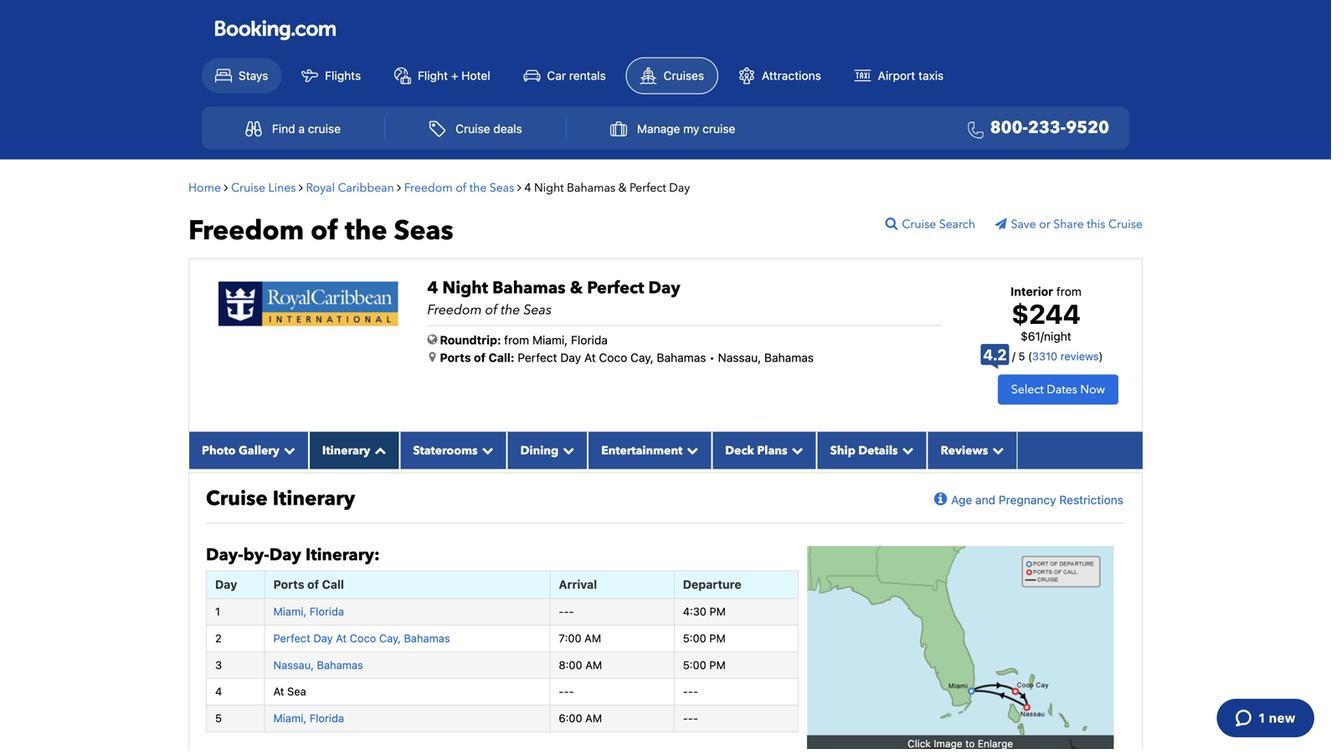 Task type: describe. For each thing, give the bounding box(es) containing it.
1 horizontal spatial seas
[[490, 180, 515, 196]]

select
[[1012, 382, 1044, 398]]

perfect up 'nassau, bahamas'
[[274, 632, 311, 645]]

attractions
[[762, 69, 822, 83]]

save or share this cruise
[[1012, 217, 1143, 233]]

call
[[322, 578, 344, 592]]

paper plane image
[[996, 218, 1012, 230]]

800-233-9520 link
[[961, 116, 1110, 141]]

4 night bahamas & perfect day freedom of the seas
[[428, 277, 681, 320]]

bahamas inside 4 night bahamas & perfect day freedom of the seas
[[493, 277, 566, 300]]

800-233-9520
[[991, 116, 1110, 139]]

cruise lines
[[231, 180, 296, 196]]

car rentals link
[[511, 58, 620, 94]]

chevron down image for dining
[[559, 445, 575, 456]]

taxis
[[919, 69, 944, 83]]

/ inside interior from $244 $61 / night
[[1041, 330, 1045, 343]]

caribbean
[[338, 180, 394, 196]]

chevron down image for ship details
[[898, 445, 914, 456]]

nassau, bahamas link
[[274, 659, 363, 672]]

0 horizontal spatial nassau,
[[274, 659, 314, 672]]

save
[[1012, 217, 1037, 233]]

5:00 pm for 7:00 am
[[683, 632, 726, 645]]

angle right image for freedom of the seas
[[518, 182, 522, 194]]

chevron down image for entertainment
[[683, 445, 699, 456]]

night
[[1045, 330, 1072, 343]]

0 vertical spatial freedom
[[404, 180, 453, 196]]

cruise for cruise lines
[[231, 180, 265, 196]]

airport taxis link
[[842, 58, 958, 94]]

royal caribbean link
[[306, 180, 394, 196]]

airport taxis
[[878, 69, 944, 83]]

of inside 4 night bahamas & perfect day freedom of the seas
[[485, 301, 498, 320]]

gallery
[[239, 443, 280, 459]]

6:00
[[559, 712, 583, 725]]

flight
[[418, 69, 448, 83]]

car rentals
[[547, 69, 606, 83]]

search image
[[886, 217, 902, 231]]

4 for 4 night bahamas & perfect day freedom of the seas
[[428, 277, 438, 300]]

5 inside 4.2 / 5 ( 3310 reviews )
[[1019, 350, 1026, 363]]

1 horizontal spatial nassau,
[[718, 351, 762, 365]]

itinerary:
[[306, 544, 380, 567]]

stays link
[[202, 58, 282, 94]]

home
[[188, 180, 221, 196]]

3310
[[1033, 350, 1058, 363]]

angle right image for home
[[224, 182, 228, 194]]

4.2
[[984, 346, 1007, 364]]

entertainment button
[[588, 432, 712, 469]]

reviews
[[941, 443, 989, 459]]

0 vertical spatial florida
[[571, 333, 608, 347]]

5:00 for 7:00 am
[[683, 632, 707, 645]]

restrictions
[[1060, 493, 1124, 507]]

florida for 5
[[310, 712, 344, 725]]

cruise right the this
[[1109, 217, 1143, 233]]

am for 8:00 am
[[586, 659, 602, 672]]

4:30 pm
[[683, 606, 726, 618]]

age
[[952, 493, 973, 507]]

dates
[[1047, 382, 1078, 398]]

booking.com home image
[[215, 19, 336, 42]]

photo gallery button
[[188, 432, 309, 469]]

freedom of the seas link
[[404, 180, 518, 196]]

the inside 4 night bahamas & perfect day freedom of the seas
[[501, 301, 521, 320]]

cruise search
[[902, 217, 976, 233]]

flight + hotel link
[[381, 58, 504, 94]]

from for $244
[[1057, 285, 1082, 299]]

800-
[[991, 116, 1029, 139]]

chevron down image for reviews
[[989, 445, 1005, 456]]

plans
[[758, 443, 788, 459]]

233-
[[1029, 116, 1067, 139]]

departure
[[683, 578, 742, 592]]

1
[[215, 606, 220, 618]]

lines
[[268, 180, 296, 196]]

perfect day at coco cay, bahamas link
[[274, 632, 450, 645]]

cruise lines link
[[231, 180, 296, 196]]

4 for 4 night bahamas & perfect day
[[525, 180, 531, 196]]

or
[[1040, 217, 1051, 233]]

$244
[[1012, 298, 1081, 330]]

my
[[684, 122, 700, 136]]

travel menu navigation
[[202, 107, 1130, 150]]

night for 4 night bahamas & perfect day
[[534, 180, 564, 196]]

4 for 4
[[215, 686, 222, 698]]

+
[[451, 69, 459, 83]]

dining button
[[507, 432, 588, 469]]

call:
[[489, 351, 515, 365]]

seas inside 4 night bahamas & perfect day freedom of the seas
[[524, 301, 552, 320]]

cruise search link
[[886, 217, 993, 233]]

0 vertical spatial miami,
[[533, 333, 568, 347]]

1 vertical spatial seas
[[394, 213, 454, 249]]

deals
[[494, 122, 523, 136]]

ports for ports of call: perfect day at coco cay, bahamas • nassau, bahamas
[[440, 351, 471, 365]]

am for 7:00 am
[[585, 632, 602, 645]]

find a cruise
[[272, 122, 341, 136]]

cruise for find a cruise
[[308, 122, 341, 136]]

day down roundtrip: from miami, florida in the left top of the page
[[561, 351, 581, 365]]

cruises link
[[626, 57, 719, 94]]

search
[[940, 217, 976, 233]]

at sea
[[274, 686, 306, 698]]

of down cruise deals 'link'
[[456, 180, 467, 196]]

cruise for cruise itinerary
[[206, 485, 268, 513]]

chevron down image for deck plans
[[788, 445, 804, 456]]

cruise for cruise search
[[902, 217, 937, 233]]

globe image
[[428, 334, 438, 346]]

0 vertical spatial freedom of the seas
[[404, 180, 515, 196]]

1 vertical spatial the
[[345, 213, 387, 249]]

chevron down image for photo gallery
[[280, 445, 296, 456]]

sea
[[287, 686, 306, 698]]

day-
[[206, 544, 243, 567]]

cruise deals link
[[411, 113, 541, 145]]

reviews
[[1061, 350, 1100, 363]]

cruise itinerary map image
[[808, 546, 1114, 750]]

day up 1
[[215, 578, 237, 592]]

0 horizontal spatial at
[[274, 686, 284, 698]]

5:00 for 8:00 am
[[683, 659, 707, 672]]

miami, for 5
[[274, 712, 307, 725]]

manage my cruise
[[637, 122, 736, 136]]

find a cruise link
[[227, 113, 359, 145]]

photo
[[202, 443, 236, 459]]

day up the ports of call on the left
[[269, 544, 301, 567]]

am for 6:00 am
[[586, 712, 602, 725]]

interior from $244 $61 / night
[[1011, 285, 1082, 343]]

1 horizontal spatial the
[[470, 180, 487, 196]]

chevron up image
[[371, 445, 386, 456]]

day-by-day itinerary:
[[206, 544, 380, 567]]

reviews button
[[928, 432, 1018, 469]]

flight + hotel
[[418, 69, 491, 83]]

a
[[299, 122, 305, 136]]

9520
[[1067, 116, 1110, 139]]

miami, florida link for 5
[[274, 712, 344, 725]]

pregnancy
[[999, 493, 1057, 507]]

6:00 am
[[559, 712, 602, 725]]



Task type: locate. For each thing, give the bounding box(es) containing it.
nassau, right • at the top right of page
[[718, 351, 762, 365]]

2 horizontal spatial at
[[585, 351, 596, 365]]

chevron down image inside entertainment dropdown button
[[683, 445, 699, 456]]

day up ports of call: perfect day at coco cay, bahamas • nassau, bahamas
[[649, 277, 681, 300]]

2 vertical spatial florida
[[310, 712, 344, 725]]

0 horizontal spatial chevron down image
[[280, 445, 296, 456]]

2 5:00 from the top
[[683, 659, 707, 672]]

perfect up ports of call: perfect day at coco cay, bahamas • nassau, bahamas
[[587, 277, 645, 300]]

cruise left the lines
[[231, 180, 265, 196]]

deck plans
[[726, 443, 788, 459]]

1 horizontal spatial 4
[[428, 277, 438, 300]]

0 vertical spatial pm
[[710, 606, 726, 618]]

5:00 pm
[[683, 632, 726, 645], [683, 659, 726, 672]]

2 vertical spatial seas
[[524, 301, 552, 320]]

itinerary inside dropdown button
[[322, 443, 371, 459]]

1 horizontal spatial from
[[1057, 285, 1082, 299]]

1 horizontal spatial cruise
[[703, 122, 736, 136]]

1 horizontal spatial angle right image
[[518, 182, 522, 194]]

0 vertical spatial 5:00 pm
[[683, 632, 726, 645]]

1 miami, florida link from the top
[[274, 606, 344, 618]]

pm for 8:00 am
[[710, 659, 726, 672]]

age and pregnancy restrictions
[[952, 493, 1124, 507]]

1 vertical spatial miami, florida link
[[274, 712, 344, 725]]

1 5:00 from the top
[[683, 632, 707, 645]]

chevron down image for staterooms
[[478, 445, 494, 456]]

chevron down image left entertainment in the bottom of the page
[[559, 445, 575, 456]]

florida down call
[[310, 606, 344, 618]]

0 vertical spatial itinerary
[[322, 443, 371, 459]]

of down royal
[[311, 213, 338, 249]]

car
[[547, 69, 566, 83]]

0 horizontal spatial seas
[[394, 213, 454, 249]]

am
[[585, 632, 602, 645], [586, 659, 602, 672], [586, 712, 602, 725]]

itinerary up cruise itinerary
[[322, 443, 371, 459]]

miami, down 4 night bahamas & perfect day freedom of the seas
[[533, 333, 568, 347]]

the down cruise deals 'link'
[[470, 180, 487, 196]]

perfect day at coco cay, bahamas
[[274, 632, 450, 645]]

cruise
[[308, 122, 341, 136], [703, 122, 736, 136]]

attractions link
[[725, 58, 835, 94]]

1 vertical spatial pm
[[710, 632, 726, 645]]

0 horizontal spatial coco
[[350, 632, 376, 645]]

0 vertical spatial nassau,
[[718, 351, 762, 365]]

select          dates now link
[[998, 375, 1119, 405]]

2 vertical spatial at
[[274, 686, 284, 698]]

1 horizontal spatial /
[[1041, 330, 1045, 343]]

angle right image right home
[[224, 182, 228, 194]]

angle right image
[[224, 182, 228, 194], [299, 182, 303, 194]]

royal
[[306, 180, 335, 196]]

ship details
[[831, 443, 898, 459]]

photo gallery
[[202, 443, 280, 459]]

seas
[[490, 180, 515, 196], [394, 213, 454, 249], [524, 301, 552, 320]]

the up roundtrip: from miami, florida in the left top of the page
[[501, 301, 521, 320]]

3 chevron down image from the left
[[683, 445, 699, 456]]

0 horizontal spatial from
[[504, 333, 530, 347]]

0 vertical spatial night
[[534, 180, 564, 196]]

at down roundtrip: from miami, florida in the left top of the page
[[585, 351, 596, 365]]

angle right image for cruise lines
[[299, 182, 303, 194]]

itinerary up day-by-day itinerary: on the left of the page
[[273, 485, 355, 513]]

0 vertical spatial miami, florida link
[[274, 606, 344, 618]]

miami, down at sea
[[274, 712, 307, 725]]

1 vertical spatial &
[[570, 277, 583, 300]]

1 horizontal spatial 5
[[1019, 350, 1026, 363]]

chevron down image inside deck plans dropdown button
[[788, 445, 804, 456]]

airport
[[878, 69, 916, 83]]

1 vertical spatial freedom
[[188, 213, 304, 249]]

at left sea
[[274, 686, 284, 698]]

seas down "freedom of the seas" link
[[394, 213, 454, 249]]

miami, florida link for 1
[[274, 606, 344, 618]]

day up 'nassau, bahamas'
[[314, 632, 333, 645]]

3
[[215, 659, 222, 672]]

freedom inside 4 night bahamas & perfect day freedom of the seas
[[428, 301, 482, 320]]

cruise right a
[[308, 122, 341, 136]]

flights
[[325, 69, 361, 83]]

1 horizontal spatial angle right image
[[299, 182, 303, 194]]

0 vertical spatial am
[[585, 632, 602, 645]]

•
[[710, 351, 715, 365]]

$61
[[1021, 330, 1041, 343]]

chevron down image inside staterooms dropdown button
[[478, 445, 494, 456]]

1 vertical spatial florida
[[310, 606, 344, 618]]

0 vertical spatial 5:00
[[683, 632, 707, 645]]

miami, florida
[[274, 606, 344, 618], [274, 712, 344, 725]]

angle right image down the deals
[[518, 182, 522, 194]]

5 left (
[[1019, 350, 1026, 363]]

1 vertical spatial from
[[504, 333, 530, 347]]

ports
[[440, 351, 471, 365], [274, 578, 305, 592]]

seas up roundtrip: from miami, florida in the left top of the page
[[524, 301, 552, 320]]

manage my cruise button
[[593, 113, 754, 145]]

1 vertical spatial cay,
[[379, 632, 401, 645]]

royal caribbean
[[306, 180, 394, 196]]

1 horizontal spatial cay,
[[631, 351, 654, 365]]

freedom of the seas down royal
[[188, 213, 454, 249]]

1 angle right image from the left
[[224, 182, 228, 194]]

pm
[[710, 606, 726, 618], [710, 632, 726, 645], [710, 659, 726, 672]]

3310 reviews link
[[1033, 350, 1100, 363]]

0 vertical spatial ports
[[440, 351, 471, 365]]

chevron down image inside ship details dropdown button
[[898, 445, 914, 456]]

7:00
[[559, 632, 582, 645]]

florida up ports of call: perfect day at coco cay, bahamas • nassau, bahamas
[[571, 333, 608, 347]]

0 vertical spatial miami, florida
[[274, 606, 344, 618]]

ship details button
[[817, 432, 928, 469]]

am right 7:00
[[585, 632, 602, 645]]

miami, down the ports of call on the left
[[274, 606, 307, 618]]

freedom of the seas main content
[[180, 168, 1152, 750]]

2 angle right image from the left
[[299, 182, 303, 194]]

1 vertical spatial nassau,
[[274, 659, 314, 672]]

angle right image
[[397, 182, 401, 194], [518, 182, 522, 194]]

0 horizontal spatial cruise
[[308, 122, 341, 136]]

entertainment
[[602, 443, 683, 459]]

3 chevron down image from the left
[[898, 445, 914, 456]]

staterooms button
[[400, 432, 507, 469]]

1 cruise from the left
[[308, 122, 341, 136]]

map marker image
[[429, 351, 436, 363]]

0 horizontal spatial cay,
[[379, 632, 401, 645]]

chevron down image
[[280, 445, 296, 456], [559, 445, 575, 456], [683, 445, 699, 456]]

age and pregnancy restrictions link
[[929, 492, 1124, 508]]

chevron down image left dining
[[478, 445, 494, 456]]

miami, florida link
[[274, 606, 344, 618], [274, 712, 344, 725]]

royal caribbean image
[[219, 282, 398, 326]]

miami, florida down sea
[[274, 712, 344, 725]]

2 cruise from the left
[[703, 122, 736, 136]]

chevron down image left deck
[[683, 445, 699, 456]]

7:00 am
[[559, 632, 602, 645]]

from inside interior from $244 $61 / night
[[1057, 285, 1082, 299]]

1 horizontal spatial &
[[619, 180, 627, 196]]

1 horizontal spatial coco
[[599, 351, 628, 365]]

3 pm from the top
[[710, 659, 726, 672]]

0 vertical spatial &
[[619, 180, 627, 196]]

save or share this cruise link
[[996, 217, 1143, 233]]

of left call
[[307, 578, 319, 592]]

from right interior
[[1057, 285, 1082, 299]]

2 5:00 pm from the top
[[683, 659, 726, 672]]

4 up globe image
[[428, 277, 438, 300]]

night inside 4 night bahamas & perfect day freedom of the seas
[[443, 277, 488, 300]]

of
[[456, 180, 467, 196], [311, 213, 338, 249], [485, 301, 498, 320], [474, 351, 486, 365], [307, 578, 319, 592]]

freedom of the seas down cruise deals 'link'
[[404, 180, 515, 196]]

bahamas
[[567, 180, 616, 196], [493, 277, 566, 300], [657, 351, 707, 365], [765, 351, 814, 365], [404, 632, 450, 645], [317, 659, 363, 672]]

2 horizontal spatial 4
[[525, 180, 531, 196]]

chevron down image inside photo gallery dropdown button
[[280, 445, 296, 456]]

deck plans button
[[712, 432, 817, 469]]

interior
[[1011, 285, 1054, 299]]

dining
[[521, 443, 559, 459]]

& up roundtrip: from miami, florida in the left top of the page
[[570, 277, 583, 300]]

miami, florida link down the ports of call on the left
[[274, 606, 344, 618]]

0 vertical spatial the
[[470, 180, 487, 196]]

0 horizontal spatial 5
[[215, 712, 222, 725]]

cruise left search
[[902, 217, 937, 233]]

4.2 / 5 ( 3310 reviews )
[[984, 346, 1104, 364]]

2 chevron down image from the left
[[559, 445, 575, 456]]

2 vertical spatial pm
[[710, 659, 726, 672]]

am right 8:00
[[586, 659, 602, 672]]

0 vertical spatial from
[[1057, 285, 1082, 299]]

8:00
[[559, 659, 583, 672]]

& down travel menu navigation
[[619, 180, 627, 196]]

roundtrip:
[[440, 333, 501, 347]]

hotel
[[462, 69, 491, 83]]

1 vertical spatial ports
[[274, 578, 305, 592]]

ports down day-by-day itinerary: on the left of the page
[[274, 578, 305, 592]]

coco
[[599, 351, 628, 365], [350, 632, 376, 645]]

2 horizontal spatial the
[[501, 301, 521, 320]]

rentals
[[569, 69, 606, 83]]

1 horizontal spatial night
[[534, 180, 564, 196]]

perfect inside 4 night bahamas & perfect day freedom of the seas
[[587, 277, 645, 300]]

freedom of the seas
[[404, 180, 515, 196], [188, 213, 454, 249]]

2 vertical spatial freedom
[[428, 301, 482, 320]]

1 vertical spatial coco
[[350, 632, 376, 645]]

1 vertical spatial freedom of the seas
[[188, 213, 454, 249]]

1 vertical spatial 5:00 pm
[[683, 659, 726, 672]]

cay,
[[631, 351, 654, 365], [379, 632, 401, 645]]

day
[[669, 180, 690, 196], [649, 277, 681, 300], [561, 351, 581, 365], [269, 544, 301, 567], [215, 578, 237, 592], [314, 632, 333, 645]]

4 right "freedom of the seas" link
[[525, 180, 531, 196]]

/ left (
[[1013, 350, 1016, 363]]

2 vertical spatial miami,
[[274, 712, 307, 725]]

0 horizontal spatial the
[[345, 213, 387, 249]]

cruise inside 'link'
[[456, 122, 491, 136]]

2 pm from the top
[[710, 632, 726, 645]]

1 vertical spatial miami, florida
[[274, 712, 344, 725]]

& inside 4 night bahamas & perfect day freedom of the seas
[[570, 277, 583, 300]]

0 horizontal spatial night
[[443, 277, 488, 300]]

cruise inside dropdown button
[[703, 122, 736, 136]]

angle right image right the caribbean
[[397, 182, 401, 194]]

miami, for 1
[[274, 606, 307, 618]]

freedom right the caribbean
[[404, 180, 453, 196]]

chevron down image inside reviews dropdown button
[[989, 445, 1005, 456]]

2 vertical spatial am
[[586, 712, 602, 725]]

perfect down manage
[[630, 180, 667, 196]]

1 horizontal spatial ports
[[440, 351, 471, 365]]

(
[[1029, 350, 1033, 363]]

night for 4 night bahamas & perfect day freedom of the seas
[[443, 277, 488, 300]]

2 miami, florida link from the top
[[274, 712, 344, 725]]

pm for 7:00 am
[[710, 632, 726, 645]]

1 vertical spatial 5:00
[[683, 659, 707, 672]]

info circle image
[[929, 492, 952, 508]]

cruise right my
[[703, 122, 736, 136]]

1 chevron down image from the left
[[478, 445, 494, 456]]

1 vertical spatial 4
[[428, 277, 438, 300]]

0 horizontal spatial /
[[1013, 350, 1016, 363]]

1 horizontal spatial at
[[336, 632, 347, 645]]

0 vertical spatial cay,
[[631, 351, 654, 365]]

1 vertical spatial night
[[443, 277, 488, 300]]

)
[[1100, 350, 1104, 363]]

0 vertical spatial 4
[[525, 180, 531, 196]]

0 horizontal spatial &
[[570, 277, 583, 300]]

2 horizontal spatial seas
[[524, 301, 552, 320]]

miami, florida link down sea
[[274, 712, 344, 725]]

1 miami, florida from the top
[[274, 606, 344, 618]]

miami, florida for 1
[[274, 606, 344, 618]]

ports for ports of call
[[274, 578, 305, 592]]

ports of call: perfect day at coco cay, bahamas • nassau, bahamas
[[440, 351, 814, 365]]

miami, florida for 5
[[274, 712, 344, 725]]

4 down 3
[[215, 686, 222, 698]]

1 vertical spatial itinerary
[[273, 485, 355, 513]]

1 vertical spatial am
[[586, 659, 602, 672]]

itinerary button
[[309, 432, 400, 469]]

cruise itinerary
[[206, 485, 355, 513]]

& for 4 night bahamas & perfect day
[[619, 180, 627, 196]]

from
[[1057, 285, 1082, 299], [504, 333, 530, 347]]

manage
[[637, 122, 681, 136]]

cruise for cruise deals
[[456, 122, 491, 136]]

cruise left the deals
[[456, 122, 491, 136]]

perfect down roundtrip: from miami, florida in the left top of the page
[[518, 351, 557, 365]]

chevron down image
[[478, 445, 494, 456], [788, 445, 804, 456], [898, 445, 914, 456], [989, 445, 1005, 456]]

1 pm from the top
[[710, 606, 726, 618]]

0 horizontal spatial 4
[[215, 686, 222, 698]]

cruise
[[456, 122, 491, 136], [231, 180, 265, 196], [902, 217, 937, 233], [1109, 217, 1143, 233], [206, 485, 268, 513]]

2 horizontal spatial chevron down image
[[683, 445, 699, 456]]

florida down 'nassau, bahamas'
[[310, 712, 344, 725]]

1 angle right image from the left
[[397, 182, 401, 194]]

of up roundtrip:
[[485, 301, 498, 320]]

2 angle right image from the left
[[518, 182, 522, 194]]

select          dates now
[[1012, 382, 1106, 398]]

5:00 pm for 8:00 am
[[683, 659, 726, 672]]

2
[[215, 632, 222, 645]]

0 vertical spatial coco
[[599, 351, 628, 365]]

at up nassau, bahamas link
[[336, 632, 347, 645]]

of down roundtrip:
[[474, 351, 486, 365]]

am right 6:00
[[586, 712, 602, 725]]

freedom down cruise lines at the left
[[188, 213, 304, 249]]

roundtrip: from miami, florida
[[440, 333, 608, 347]]

chevron down image left reviews
[[898, 445, 914, 456]]

/ inside 4.2 / 5 ( 3310 reviews )
[[1013, 350, 1016, 363]]

miami, florida down the ports of call on the left
[[274, 606, 344, 618]]

florida
[[571, 333, 608, 347], [310, 606, 344, 618], [310, 712, 344, 725]]

seas down the deals
[[490, 180, 515, 196]]

angle right image for royal caribbean
[[397, 182, 401, 194]]

4 night bahamas & perfect day
[[525, 180, 690, 196]]

5 down 3
[[215, 712, 222, 725]]

stays
[[239, 69, 268, 83]]

nassau, up sea
[[274, 659, 314, 672]]

cruises
[[664, 69, 705, 83]]

1 5:00 pm from the top
[[683, 632, 726, 645]]

ports right map marker image
[[440, 351, 471, 365]]

4 inside 4 night bahamas & perfect day freedom of the seas
[[428, 277, 438, 300]]

2 chevron down image from the left
[[788, 445, 804, 456]]

chevron down image inside dining dropdown button
[[559, 445, 575, 456]]

1 vertical spatial at
[[336, 632, 347, 645]]

1 chevron down image from the left
[[280, 445, 296, 456]]

1 horizontal spatial chevron down image
[[559, 445, 575, 456]]

freedom
[[404, 180, 453, 196], [188, 213, 304, 249], [428, 301, 482, 320]]

5:00
[[683, 632, 707, 645], [683, 659, 707, 672]]

chevron down image up cruise itinerary
[[280, 445, 296, 456]]

4 chevron down image from the left
[[989, 445, 1005, 456]]

cruise for manage my cruise
[[703, 122, 736, 136]]

arrival
[[559, 578, 597, 592]]

from for miami,
[[504, 333, 530, 347]]

freedom up roundtrip:
[[428, 301, 482, 320]]

2 miami, florida from the top
[[274, 712, 344, 725]]

2 vertical spatial 4
[[215, 686, 222, 698]]

cruise down photo gallery
[[206, 485, 268, 513]]

/
[[1041, 330, 1045, 343], [1013, 350, 1016, 363]]

1 vertical spatial 5
[[215, 712, 222, 725]]

cruise deals
[[456, 122, 523, 136]]

4
[[525, 180, 531, 196], [428, 277, 438, 300], [215, 686, 222, 698]]

0 vertical spatial at
[[585, 351, 596, 365]]

0 vertical spatial seas
[[490, 180, 515, 196]]

nassau, bahamas
[[274, 659, 363, 672]]

at
[[585, 351, 596, 365], [336, 632, 347, 645], [274, 686, 284, 698]]

day inside 4 night bahamas & perfect day freedom of the seas
[[649, 277, 681, 300]]

0 vertical spatial /
[[1041, 330, 1045, 343]]

0 horizontal spatial angle right image
[[224, 182, 228, 194]]

2 vertical spatial the
[[501, 301, 521, 320]]

ports of call
[[274, 578, 344, 592]]

0 horizontal spatial angle right image
[[397, 182, 401, 194]]

4:30
[[683, 606, 707, 618]]

florida for 1
[[310, 606, 344, 618]]

day down manage my cruise dropdown button
[[669, 180, 690, 196]]

&
[[619, 180, 627, 196], [570, 277, 583, 300]]

from up "call:"
[[504, 333, 530, 347]]

1 vertical spatial miami,
[[274, 606, 307, 618]]

/ up 4.2 / 5 ( 3310 reviews )
[[1041, 330, 1045, 343]]

& for 4 night bahamas & perfect day freedom of the seas
[[570, 277, 583, 300]]

chevron down image up and
[[989, 445, 1005, 456]]

chevron down image left ship
[[788, 445, 804, 456]]

flights link
[[288, 58, 375, 94]]

the down the caribbean
[[345, 213, 387, 249]]

angle right image right the lines
[[299, 182, 303, 194]]

1 vertical spatial /
[[1013, 350, 1016, 363]]

0 vertical spatial 5
[[1019, 350, 1026, 363]]

0 horizontal spatial ports
[[274, 578, 305, 592]]



Task type: vqa. For each thing, say whether or not it's contained in the screenshot.
the Viva
no



